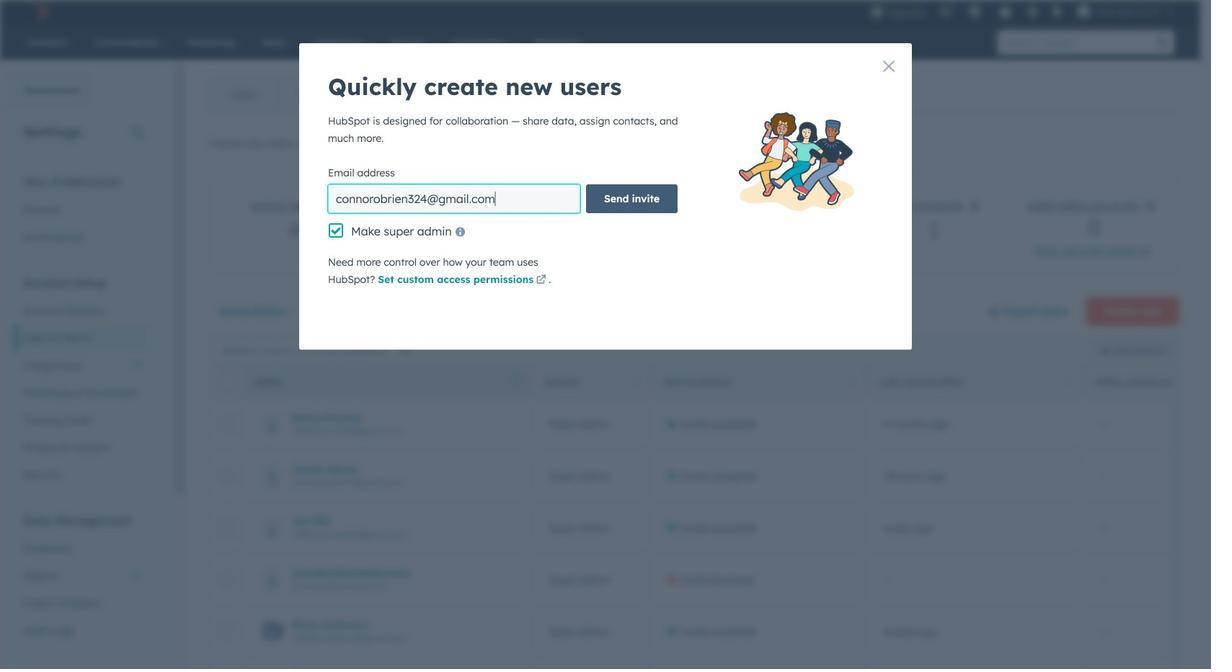 Task type: locate. For each thing, give the bounding box(es) containing it.
press to sort. element
[[849, 377, 854, 389], [1065, 377, 1071, 389]]

1 horizontal spatial press to sort. element
[[1065, 377, 1071, 389]]

0 horizontal spatial press to sort. element
[[849, 377, 854, 389]]

terry turtle image
[[1077, 5, 1090, 18]]

email status element
[[1083, 658, 1211, 670]]

link opens in a new window image
[[797, 136, 807, 153], [797, 139, 807, 150], [1141, 248, 1151, 258]]

ascending sort. press to sort descending. image
[[514, 377, 519, 387]]

dialog
[[299, 43, 912, 350]]

marketplaces image
[[969, 6, 982, 19]]

2 press to sort. element from the left
[[1065, 377, 1071, 389]]

link opens in a new window image
[[1141, 244, 1151, 262], [536, 272, 546, 289], [536, 276, 546, 286]]

menu
[[863, 0, 1183, 23]]

last active element
[[867, 658, 1083, 670]]

Enter email email field
[[328, 185, 580, 213]]

navigation
[[210, 76, 350, 112]]



Task type: vqa. For each thing, say whether or not it's contained in the screenshot.
Search call name or notes search field
no



Task type: describe. For each thing, give the bounding box(es) containing it.
close image
[[883, 61, 895, 72]]

press to sort. image
[[849, 377, 854, 387]]

account setup element
[[14, 275, 151, 489]]

your preferences element
[[14, 174, 151, 251]]

invite status element
[[650, 658, 867, 670]]

1 press to sort. element from the left
[[849, 377, 854, 389]]

Search HubSpot search field
[[998, 30, 1150, 55]]

Search name or email address search field
[[213, 338, 422, 364]]

ascending sort. press to sort descending. element
[[514, 377, 519, 389]]

data management element
[[14, 513, 151, 645]]

press to sort. image
[[1065, 377, 1071, 387]]

access element
[[531, 658, 650, 670]]



